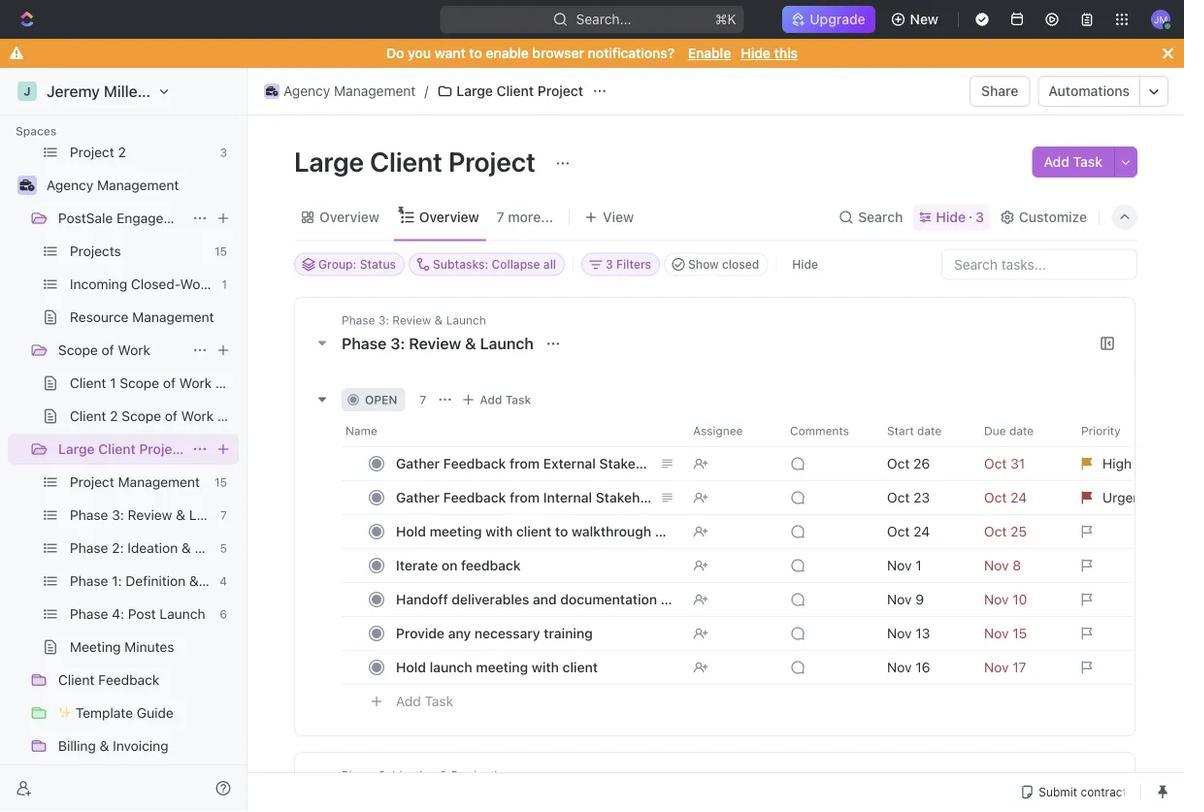 Task type: locate. For each thing, give the bounding box(es) containing it.
0 horizontal spatial 7
[[221, 509, 227, 522]]

0 horizontal spatial production
[[195, 540, 263, 556]]

business time image down spaces
[[20, 180, 34, 191]]

feedback down meeting minutes
[[98, 672, 160, 688]]

date right due
[[1010, 425, 1034, 438]]

scope down scope of work link
[[120, 375, 159, 391]]

1 vertical spatial 7
[[420, 394, 427, 407]]

2 15 from the top
[[215, 476, 227, 489]]

1 horizontal spatial production
[[451, 769, 511, 783]]

feedback for external
[[443, 456, 506, 472]]

15 for projects
[[215, 245, 227, 258]]

phase 3: review & launch down project management link
[[70, 507, 235, 523]]

do
[[386, 45, 404, 61]]

review down subtasks: on the left top
[[409, 335, 461, 353]]

2 horizontal spatial client
[[677, 592, 713, 608]]

1 horizontal spatial 3
[[606, 258, 613, 271]]

0 vertical spatial 7
[[497, 209, 504, 225]]

client right documentation
[[677, 592, 713, 608]]

project down browser
[[538, 83, 583, 99]]

1 horizontal spatial agency
[[283, 83, 330, 99]]

tree
[[8, 5, 276, 812]]

hold meeting with client to walkthrough deliverables
[[396, 524, 733, 540]]

1 vertical spatial 3
[[976, 209, 984, 225]]

2 vertical spatial review
[[128, 507, 172, 523]]

add down provide
[[396, 694, 421, 710]]

hide right search
[[936, 209, 966, 225]]

3 left customize button
[[976, 209, 984, 225]]

feedback up 'iterate on feedback'
[[443, 490, 506, 506]]

0 horizontal spatial 3:
[[112, 507, 124, 523]]

client inside hold meeting with client to walkthrough deliverables "link"
[[516, 524, 552, 540]]

agency management link down do
[[259, 80, 421, 103]]

1 horizontal spatial add task
[[480, 394, 531, 407]]

1 vertical spatial business time image
[[20, 180, 34, 191]]

0 vertical spatial review
[[392, 314, 431, 328]]

0 vertical spatial task
[[1073, 154, 1103, 170]]

3 for 3 filters
[[606, 258, 613, 271]]

1 vertical spatial agency management link
[[47, 170, 235, 201]]

collapse
[[492, 258, 540, 271]]

phase 3: review & launch link
[[70, 500, 235, 531]]

large
[[457, 83, 493, 99], [294, 145, 364, 177], [58, 441, 95, 457]]

15 up the 5
[[215, 476, 227, 489]]

hide left 'this'
[[741, 45, 771, 61]]

scope
[[58, 342, 98, 358], [120, 375, 159, 391], [122, 408, 161, 424]]

to right want
[[469, 45, 482, 61]]

hold for hold meeting with client to walkthrough deliverables
[[396, 524, 426, 540]]

project
[[538, 83, 583, 99], [70, 144, 114, 160], [448, 145, 536, 177], [139, 441, 185, 457], [70, 474, 114, 490]]

management inside the resource management link
[[132, 309, 214, 325]]

✨
[[58, 705, 72, 721]]

0 vertical spatial client
[[516, 524, 552, 540]]

work down client 1 scope of work docs link
[[181, 408, 214, 424]]

necessary
[[475, 626, 540, 642]]

feedback inside sidebar "navigation"
[[98, 672, 160, 688]]

large client project up project management
[[58, 441, 185, 457]]

1 overview from the left
[[319, 209, 379, 225]]

2 vertical spatial phase 3: review & launch
[[70, 507, 235, 523]]

1 hold from the top
[[396, 524, 426, 540]]

meeting up 'iterate on feedback'
[[430, 524, 482, 540]]

2 hold from the top
[[396, 660, 426, 676]]

all
[[543, 258, 556, 271]]

2 date from the left
[[1010, 425, 1034, 438]]

stakeholders right external
[[599, 456, 684, 472]]

high
[[1103, 456, 1132, 472]]

handoff
[[396, 592, 448, 608]]

0 horizontal spatial 3
[[220, 146, 227, 159]]

agency management link
[[259, 80, 421, 103], [47, 170, 235, 201]]

add up name dropdown button
[[480, 394, 502, 407]]

3 left filters at top right
[[606, 258, 613, 271]]

overview link up subtasks: on the left top
[[415, 204, 479, 231]]

/
[[425, 83, 429, 99]]

phase 3: review & launch up open
[[342, 335, 538, 353]]

0 vertical spatial large
[[457, 83, 493, 99]]

management
[[334, 83, 416, 99], [97, 177, 179, 193], [132, 309, 214, 325], [118, 474, 200, 490]]

with inside "link"
[[486, 524, 513, 540]]

agency management
[[283, 83, 416, 99], [47, 177, 179, 193]]

gather down open
[[396, 456, 440, 472]]

stakeholders for gather feedback from internal stakeholders
[[596, 490, 680, 506]]

0 vertical spatial 3:
[[378, 314, 389, 328]]

spaces
[[16, 124, 57, 138]]

docs up client 2 scope of work docs
[[215, 375, 248, 391]]

add task button down launch
[[387, 691, 461, 714]]

3: down project management
[[112, 507, 124, 523]]

management down the incoming closed-won deals 'link'
[[132, 309, 214, 325]]

assignee button
[[681, 416, 779, 447]]

2 horizontal spatial large
[[457, 83, 493, 99]]

client 1 scope of work docs link
[[70, 368, 248, 399]]

0 horizontal spatial agency
[[47, 177, 93, 193]]

overview link up group: status
[[316, 204, 379, 231]]

client
[[516, 524, 552, 540], [677, 592, 713, 608], [563, 660, 598, 676]]

date for due date
[[1010, 425, 1034, 438]]

add task button up customize
[[1032, 147, 1114, 178]]

handoff deliverables and documentation to client link
[[391, 586, 713, 615]]

1 horizontal spatial agency management
[[283, 83, 416, 99]]

miller's
[[104, 82, 156, 100]]

⌘k
[[715, 11, 736, 27]]

hide for hide
[[792, 258, 818, 271]]

phase 3: review & launch
[[342, 314, 486, 328], [342, 335, 538, 353], [70, 507, 235, 523]]

open
[[365, 394, 397, 407]]

0 vertical spatial production
[[195, 540, 263, 556]]

closed-
[[131, 276, 180, 292]]

client 1 scope of work docs
[[70, 375, 248, 391]]

client down training
[[563, 660, 598, 676]]

1 horizontal spatial task
[[505, 394, 531, 407]]

agency
[[283, 83, 330, 99], [47, 177, 93, 193]]

0 horizontal spatial 1
[[110, 375, 116, 391]]

business time image
[[266, 86, 278, 96], [20, 180, 34, 191]]

overview for first overview link from the left
[[319, 209, 379, 225]]

feedback down name dropdown button
[[443, 456, 506, 472]]

urgent button
[[1070, 481, 1167, 516]]

project 2
[[70, 144, 126, 160]]

management up phase 3: review & launch link
[[118, 474, 200, 490]]

date right start
[[917, 425, 942, 438]]

0 vertical spatial ideation
[[127, 540, 178, 556]]

show closed button
[[664, 253, 768, 276]]

due date button
[[973, 416, 1070, 447]]

overview up group: status
[[319, 209, 379, 225]]

1 vertical spatial with
[[532, 660, 559, 676]]

client down gather feedback from internal stakeholders link
[[516, 524, 552, 540]]

ideation inside tree
[[127, 540, 178, 556]]

client
[[497, 83, 534, 99], [370, 145, 443, 177], [70, 375, 106, 391], [70, 408, 106, 424], [98, 441, 136, 457], [58, 672, 95, 688]]

agency management down do
[[283, 83, 416, 99]]

0 vertical spatial 15
[[215, 245, 227, 258]]

scope of work
[[58, 342, 150, 358]]

from down "gather feedback from external stakeholders" link
[[510, 490, 540, 506]]

from for external
[[510, 456, 540, 472]]

3 down workspace
[[220, 146, 227, 159]]

work up client 2 scope of work docs
[[179, 375, 212, 391]]

scope inside client 2 scope of work docs link
[[122, 408, 161, 424]]

stakeholders up the walkthrough
[[596, 490, 680, 506]]

3: inside tree
[[112, 507, 124, 523]]

stakeholders
[[599, 456, 684, 472], [596, 490, 680, 506]]

group: status
[[318, 258, 396, 271]]

billing
[[58, 738, 96, 754]]

0 vertical spatial from
[[510, 456, 540, 472]]

1 vertical spatial docs
[[217, 408, 249, 424]]

1 horizontal spatial hide
[[792, 258, 818, 271]]

0 horizontal spatial large client project link
[[58, 434, 185, 465]]

7 inside dropdown button
[[497, 209, 504, 225]]

add task button up name dropdown button
[[457, 389, 539, 412]]

2 horizontal spatial add
[[1044, 154, 1070, 170]]

name button
[[342, 416, 681, 447]]

to right documentation
[[661, 592, 674, 608]]

task
[[1073, 154, 1103, 170], [505, 394, 531, 407], [425, 694, 453, 710]]

3: down status
[[378, 314, 389, 328]]

1 vertical spatial client
[[677, 592, 713, 608]]

1 horizontal spatial add
[[480, 394, 502, 407]]

work down resource management
[[118, 342, 150, 358]]

scope inside client 1 scope of work docs link
[[120, 375, 159, 391]]

1 vertical spatial agency
[[47, 177, 93, 193]]

new button
[[883, 4, 950, 35]]

1 vertical spatial gather
[[396, 490, 440, 506]]

1 horizontal spatial large client project link
[[432, 80, 588, 103]]

1 vertical spatial scope
[[120, 375, 159, 391]]

hold down provide
[[396, 660, 426, 676]]

with down provide any necessary training link
[[532, 660, 559, 676]]

1 date from the left
[[917, 425, 942, 438]]

training
[[544, 626, 593, 642]]

1 vertical spatial large client project link
[[58, 434, 185, 465]]

0 horizontal spatial to
[[469, 45, 482, 61]]

0 vertical spatial hide
[[741, 45, 771, 61]]

2 vertical spatial 7
[[221, 509, 227, 522]]

deliverables
[[655, 524, 733, 540], [452, 592, 529, 608]]

hide inside button
[[792, 258, 818, 271]]

production
[[195, 540, 263, 556], [451, 769, 511, 783]]

phase 2: ideation & production
[[70, 540, 263, 556], [342, 769, 511, 783]]

provide any necessary training
[[396, 626, 593, 642]]

1 horizontal spatial 3:
[[378, 314, 389, 328]]

review down status
[[392, 314, 431, 328]]

add up customize
[[1044, 154, 1070, 170]]

2 vertical spatial add task
[[396, 694, 453, 710]]

1 right won
[[222, 278, 227, 291]]

0 horizontal spatial hide
[[741, 45, 771, 61]]

1 gather from the top
[[396, 456, 440, 472]]

1 down scope of work link
[[110, 375, 116, 391]]

date for start date
[[917, 425, 942, 438]]

1 horizontal spatial to
[[555, 524, 568, 540]]

0 vertical spatial add
[[1044, 154, 1070, 170]]

gather feedback from internal stakeholders link
[[391, 484, 680, 513]]

external
[[543, 456, 596, 472]]

task down launch
[[425, 694, 453, 710]]

iterate on feedback link
[[391, 552, 678, 581]]

0 vertical spatial 1
[[222, 278, 227, 291]]

1 from from the top
[[510, 456, 540, 472]]

projects
[[70, 243, 121, 259]]

from down name dropdown button
[[510, 456, 540, 472]]

overview up subtasks: on the left top
[[419, 209, 479, 225]]

project down jeremy
[[70, 144, 114, 160]]

2 vertical spatial large client project
[[58, 441, 185, 457]]

3: up open
[[391, 335, 405, 353]]

to inside "link"
[[555, 524, 568, 540]]

1 horizontal spatial 1
[[222, 278, 227, 291]]

2 gather from the top
[[396, 490, 440, 506]]

2: inside sidebar "navigation"
[[112, 540, 124, 556]]

to down internal
[[555, 524, 568, 540]]

task up name dropdown button
[[505, 394, 531, 407]]

1 vertical spatial from
[[510, 490, 540, 506]]

3 filters button
[[582, 253, 660, 276]]

agency management inside sidebar "navigation"
[[47, 177, 179, 193]]

1
[[222, 278, 227, 291], [110, 375, 116, 391]]

gather for gather feedback from internal stakeholders
[[396, 490, 440, 506]]

large client project down "/"
[[294, 145, 542, 177]]

share
[[982, 83, 1019, 99]]

project down client 2 scope of work docs link
[[139, 441, 185, 457]]

meeting inside "link"
[[430, 524, 482, 540]]

large client project link up project management
[[58, 434, 185, 465]]

deliverables down feedback
[[452, 592, 529, 608]]

phase 3: review & launch down status
[[342, 314, 486, 328]]

0 vertical spatial hold
[[396, 524, 426, 540]]

work for 2
[[181, 408, 214, 424]]

0 horizontal spatial add
[[396, 694, 421, 710]]

7 left the more...
[[497, 209, 504, 225]]

scope down client 1 scope of work docs link
[[122, 408, 161, 424]]

0 horizontal spatial overview
[[319, 209, 379, 225]]

2 horizontal spatial add task
[[1044, 154, 1103, 170]]

scope down resource
[[58, 342, 98, 358]]

3 inside 3 filters dropdown button
[[606, 258, 613, 271]]

1 vertical spatial 2
[[110, 408, 118, 424]]

1 vertical spatial 3:
[[391, 335, 405, 353]]

postsale engagements link
[[58, 203, 202, 234]]

2 vertical spatial task
[[425, 694, 453, 710]]

work for 1
[[179, 375, 212, 391]]

docs for client 1 scope of work docs
[[215, 375, 248, 391]]

docs
[[215, 375, 248, 391], [217, 408, 249, 424]]

large client project link down enable
[[432, 80, 588, 103]]

1 horizontal spatial with
[[532, 660, 559, 676]]

with up feedback
[[486, 524, 513, 540]]

launch down collapse
[[480, 335, 534, 353]]

add
[[1044, 154, 1070, 170], [480, 394, 502, 407], [396, 694, 421, 710]]

2
[[118, 144, 126, 160], [110, 408, 118, 424]]

add task
[[1044, 154, 1103, 170], [480, 394, 531, 407], [396, 694, 453, 710]]

view button
[[578, 195, 641, 240]]

of down client 1 scope of work docs link
[[165, 408, 178, 424]]

0 vertical spatial stakeholders
[[599, 456, 684, 472]]

2 for project
[[118, 144, 126, 160]]

2 for client
[[110, 408, 118, 424]]

project management link
[[70, 467, 207, 498]]

launch down subtasks: on the left top
[[446, 314, 486, 328]]

add task down launch
[[396, 694, 453, 710]]

management down do
[[334, 83, 416, 99]]

business time image right workspace
[[266, 86, 278, 96]]

review down project management link
[[128, 507, 172, 523]]

from
[[510, 456, 540, 472], [510, 490, 540, 506]]

2 horizontal spatial to
[[661, 592, 674, 608]]

scope inside scope of work link
[[58, 342, 98, 358]]

task up customize
[[1073, 154, 1103, 170]]

15 up deals
[[215, 245, 227, 258]]

meeting down necessary
[[476, 660, 528, 676]]

this
[[774, 45, 798, 61]]

work
[[118, 342, 150, 358], [179, 375, 212, 391], [181, 408, 214, 424]]

hold up iterate
[[396, 524, 426, 540]]

agency management down project 2 at the left of the page
[[47, 177, 179, 193]]

0 horizontal spatial add task
[[396, 694, 453, 710]]

1:
[[112, 573, 122, 589]]

2 down miller's
[[118, 144, 126, 160]]

management down the project 2 link
[[97, 177, 179, 193]]

gather for gather feedback from external stakeholders
[[396, 456, 440, 472]]

2 horizontal spatial 7
[[497, 209, 504, 225]]

client 2 scope of work docs link
[[70, 401, 249, 432]]

0 vertical spatial meeting
[[430, 524, 482, 540]]

assignee
[[693, 425, 743, 438]]

of down resource
[[102, 342, 114, 358]]

of for 2
[[165, 408, 178, 424]]

1 vertical spatial large
[[294, 145, 364, 177]]

0 horizontal spatial agency management
[[47, 177, 179, 193]]

jeremy
[[47, 82, 100, 100]]

1 vertical spatial hold
[[396, 660, 426, 676]]

phase 1: definition & onboarding link
[[70, 566, 276, 597]]

documentation
[[560, 592, 657, 608]]

hold inside "link"
[[396, 524, 426, 540]]

2 down client 1 scope of work docs link
[[110, 408, 118, 424]]

1 horizontal spatial ideation
[[392, 769, 436, 783]]

overview link
[[316, 204, 379, 231], [415, 204, 479, 231]]

0 vertical spatial large client project link
[[432, 80, 588, 103]]

gather up iterate
[[396, 490, 440, 506]]

review inside tree
[[128, 507, 172, 523]]

add task up customize
[[1044, 154, 1103, 170]]

2 vertical spatial add task button
[[387, 691, 461, 714]]

3
[[220, 146, 227, 159], [976, 209, 984, 225], [606, 258, 613, 271]]

launch up the 5
[[189, 507, 235, 523]]

1 vertical spatial deliverables
[[452, 592, 529, 608]]

hide right closed
[[792, 258, 818, 271]]

status
[[360, 258, 396, 271]]

of up client 2 scope of work docs
[[163, 375, 176, 391]]

large client project down enable
[[457, 83, 583, 99]]

7 up the 5
[[221, 509, 227, 522]]

1 vertical spatial feedback
[[443, 490, 506, 506]]

hide for hide 3
[[936, 209, 966, 225]]

0 vertical spatial 2
[[118, 144, 126, 160]]

1 vertical spatial ideation
[[392, 769, 436, 783]]

subtasks:
[[433, 258, 489, 271]]

deliverables right the walkthrough
[[655, 524, 733, 540]]

agency management link down the project 2 link
[[47, 170, 235, 201]]

1 vertical spatial phase 3: review & launch
[[342, 335, 538, 353]]

0 horizontal spatial deliverables
[[452, 592, 529, 608]]

scope for 2
[[122, 408, 161, 424]]

1 vertical spatial hide
[[936, 209, 966, 225]]

meeting
[[70, 639, 121, 655]]

1 15 from the top
[[215, 245, 227, 258]]

handoff deliverables and documentation to client
[[396, 592, 713, 608]]

7 right open
[[420, 394, 427, 407]]

docs down client 1 scope of work docs link
[[217, 408, 249, 424]]

2 overview from the left
[[419, 209, 479, 225]]

7 more...
[[497, 209, 553, 225]]

2 vertical spatial large
[[58, 441, 95, 457]]

hide 3
[[936, 209, 984, 225]]

2 vertical spatial to
[[661, 592, 674, 608]]

2 from from the top
[[510, 490, 540, 506]]

add task up name dropdown button
[[480, 394, 531, 407]]

1 horizontal spatial deliverables
[[655, 524, 733, 540]]

3 inside sidebar "navigation"
[[220, 146, 227, 159]]

gather feedback from external stakeholders link
[[391, 450, 684, 479]]

2 vertical spatial feedback
[[98, 672, 160, 688]]

overview for 2nd overview link from left
[[419, 209, 479, 225]]

hide
[[741, 45, 771, 61], [936, 209, 966, 225], [792, 258, 818, 271]]

2 vertical spatial 3:
[[112, 507, 124, 523]]



Task type: vqa. For each thing, say whether or not it's contained in the screenshot.


Task type: describe. For each thing, give the bounding box(es) containing it.
definition
[[126, 573, 186, 589]]

0 vertical spatial agency management link
[[259, 80, 421, 103]]

show closed
[[688, 258, 759, 271]]

view
[[603, 209, 634, 225]]

large client project inside sidebar "navigation"
[[58, 441, 185, 457]]

phase 3: review & launch inside tree
[[70, 507, 235, 523]]

1 vertical spatial 1
[[110, 375, 116, 391]]

project management
[[70, 474, 200, 490]]

upgrade
[[810, 11, 866, 27]]

internal
[[543, 490, 592, 506]]

production inside tree
[[195, 540, 263, 556]]

client inside the handoff deliverables and documentation to client link
[[677, 592, 713, 608]]

incoming
[[70, 276, 127, 292]]

1 vertical spatial production
[[451, 769, 511, 783]]

subtasks: collapse all
[[433, 258, 556, 271]]

client 2 scope of work docs
[[70, 408, 249, 424]]

due
[[984, 425, 1006, 438]]

start date
[[887, 425, 942, 438]]

urgent
[[1103, 490, 1146, 506]]

1 vertical spatial large client project
[[294, 145, 542, 177]]

2 overview link from the left
[[415, 204, 479, 231]]

comments button
[[779, 416, 876, 447]]

closed
[[722, 258, 759, 271]]

✨ template guide link
[[58, 698, 235, 729]]

meeting minutes
[[70, 639, 174, 655]]

4
[[220, 575, 227, 588]]

1 vertical spatial meeting
[[476, 660, 528, 676]]

automations button
[[1039, 77, 1140, 106]]

scope for 1
[[120, 375, 159, 391]]

deliverables inside "link"
[[655, 524, 733, 540]]

large inside sidebar "navigation"
[[58, 441, 95, 457]]

gather feedback from internal stakeholders
[[396, 490, 680, 506]]

to for and
[[661, 592, 674, 608]]

to for with
[[555, 524, 568, 540]]

resource management link
[[70, 302, 235, 333]]

walkthrough
[[572, 524, 651, 540]]

postsale
[[58, 210, 113, 226]]

docs for client 2 scope of work docs
[[217, 408, 249, 424]]

1 horizontal spatial 7
[[420, 394, 427, 407]]

you
[[408, 45, 431, 61]]

1 horizontal spatial 2:
[[378, 769, 389, 783]]

0 vertical spatial to
[[469, 45, 482, 61]]

✨ template guide
[[58, 705, 174, 721]]

agency inside tree
[[47, 177, 93, 193]]

engagements
[[117, 210, 202, 226]]

incoming closed-won deals link
[[70, 269, 247, 300]]

workspace
[[160, 82, 240, 100]]

start date button
[[876, 416, 973, 447]]

resource
[[70, 309, 129, 325]]

phase 4: post launch link
[[70, 599, 212, 630]]

j
[[24, 84, 31, 98]]

hold for hold launch meeting with client
[[396, 660, 426, 676]]

3 for 3
[[220, 146, 227, 159]]

upgrade link
[[783, 6, 875, 33]]

more...
[[508, 209, 553, 225]]

resource management
[[70, 309, 214, 325]]

phase 2: ideation & production link
[[70, 533, 263, 564]]

tara shultz's workspace, , element
[[17, 82, 37, 101]]

tree containing project 2
[[8, 5, 276, 812]]

on
[[442, 558, 458, 574]]

enable
[[688, 45, 731, 61]]

from for internal
[[510, 490, 540, 506]]

customize
[[1019, 209, 1087, 225]]

start
[[887, 425, 914, 438]]

business time image inside sidebar "navigation"
[[20, 180, 34, 191]]

project up 7 more...
[[448, 145, 536, 177]]

jm
[[1154, 13, 1168, 25]]

guide
[[137, 705, 174, 721]]

feedback for internal
[[443, 490, 506, 506]]

0 vertical spatial phase 3: review & launch
[[342, 314, 486, 328]]

0 vertical spatial large client project
[[457, 83, 583, 99]]

customize button
[[994, 204, 1093, 231]]

group:
[[318, 258, 357, 271]]

gather feedback from external stakeholders
[[396, 456, 684, 472]]

template
[[76, 705, 133, 721]]

hold launch meeting with client link
[[391, 654, 678, 682]]

15 for project management
[[215, 476, 227, 489]]

7 inside sidebar "navigation"
[[221, 509, 227, 522]]

jeremy miller's workspace
[[47, 82, 240, 100]]

automations
[[1049, 83, 1130, 99]]

1 vertical spatial task
[[505, 394, 531, 407]]

phase 2: ideation & production inside sidebar "navigation"
[[70, 540, 263, 556]]

search button
[[833, 204, 909, 231]]

sidebar navigation
[[0, 5, 276, 812]]

want
[[435, 45, 466, 61]]

onboarding
[[202, 573, 276, 589]]

0 vertical spatial agency
[[283, 83, 330, 99]]

postsale engagements
[[58, 210, 202, 226]]

1 vertical spatial review
[[409, 335, 461, 353]]

browser
[[532, 45, 584, 61]]

Search tasks... text field
[[943, 250, 1137, 279]]

0 vertical spatial work
[[118, 342, 150, 358]]

2 horizontal spatial 3
[[976, 209, 984, 225]]

2 horizontal spatial 3:
[[391, 335, 405, 353]]

view button
[[578, 204, 641, 231]]

2 horizontal spatial task
[[1073, 154, 1103, 170]]

billing & invoicing link
[[58, 731, 235, 762]]

feedback
[[461, 558, 521, 574]]

do you want to enable browser notifications? enable hide this
[[386, 45, 798, 61]]

priority
[[1081, 425, 1121, 438]]

of for 1
[[163, 375, 176, 391]]

1 overview link from the left
[[316, 204, 379, 231]]

5
[[220, 542, 227, 555]]

iterate on feedback
[[396, 558, 521, 574]]

stakeholders for gather feedback from external stakeholders
[[599, 456, 684, 472]]

0 vertical spatial add task
[[1044, 154, 1103, 170]]

0 vertical spatial add task button
[[1032, 147, 1114, 178]]

1 vertical spatial add task button
[[457, 389, 539, 412]]

1 vertical spatial add task
[[480, 394, 531, 407]]

client inside hold launch meeting with client link
[[563, 660, 598, 676]]

project 2 link
[[70, 137, 212, 168]]

show
[[688, 258, 719, 271]]

2 vertical spatial add
[[396, 694, 421, 710]]

provide any necessary training link
[[391, 620, 678, 648]]

meeting minutes link
[[70, 632, 235, 663]]

1 vertical spatial phase 2: ideation & production
[[342, 769, 511, 783]]

new
[[910, 11, 939, 27]]

iterate
[[396, 558, 438, 574]]

1 vertical spatial add
[[480, 394, 502, 407]]

0 vertical spatial of
[[102, 342, 114, 358]]

scope of work link
[[58, 335, 184, 366]]

projects link
[[70, 236, 207, 267]]

0 horizontal spatial agency management link
[[47, 170, 235, 201]]

management inside project management link
[[118, 474, 200, 490]]

jm button
[[1146, 4, 1177, 35]]

invoicing
[[113, 738, 168, 754]]

search
[[858, 209, 903, 225]]

launch down phase 1: definition & onboarding link
[[160, 606, 205, 622]]

search...
[[576, 11, 631, 27]]

post
[[128, 606, 156, 622]]

minutes
[[124, 639, 174, 655]]

3 filters
[[606, 258, 651, 271]]

incoming closed-won deals
[[70, 276, 247, 292]]

1 horizontal spatial business time image
[[266, 86, 278, 96]]

project up phase 3: review & launch link
[[70, 474, 114, 490]]

7 more... button
[[490, 204, 560, 231]]

hold launch meeting with client
[[396, 660, 598, 676]]



